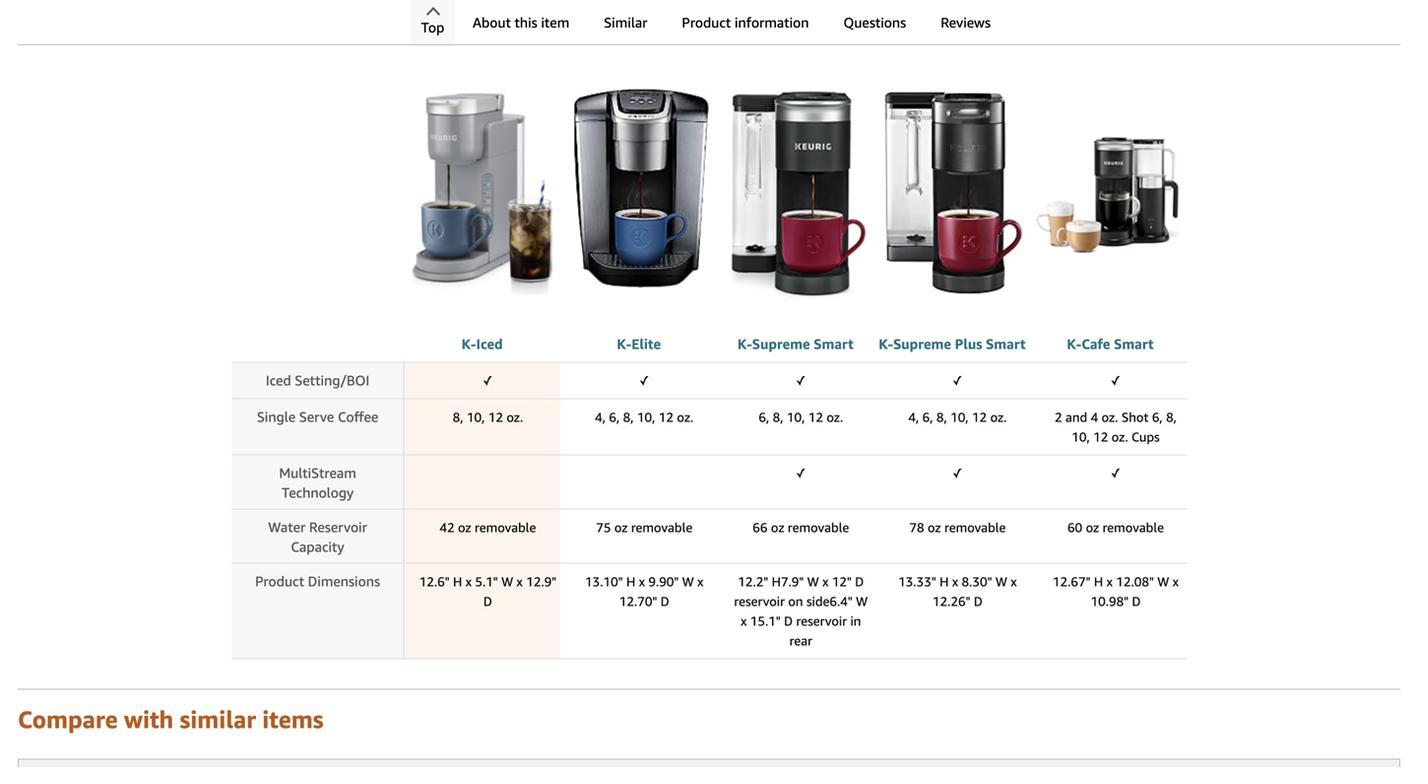 Task type: locate. For each thing, give the bounding box(es) containing it.
66
[[753, 520, 768, 535]]

iced
[[476, 336, 503, 352], [266, 372, 291, 389]]

1 vertical spatial product
[[255, 573, 304, 590]]

h inside the 12.6" h x 5.1" w x 12.9" d
[[453, 574, 462, 590]]

3 oz from the left
[[771, 520, 785, 535]]

k-supreme smart link
[[738, 336, 854, 352]]

2 and 4 oz. shot 6, 8, 10, 12 oz. cups
[[1055, 410, 1177, 445]]

h for 12.6"
[[453, 574, 462, 590]]

5 k- from the left
[[1067, 336, 1082, 352]]

supreme up 6, 8, 10, 12 oz.
[[752, 336, 810, 352]]

5 oz from the left
[[1086, 520, 1100, 535]]

supreme
[[752, 336, 810, 352], [894, 336, 952, 352]]

6, down "k-elite"
[[609, 410, 620, 425]]

on
[[788, 594, 803, 609]]

removable up 5.1"
[[475, 520, 536, 535]]

12 down 4 in the bottom of the page
[[1094, 429, 1109, 445]]

1 horizontal spatial supreme
[[894, 336, 952, 352]]

x right 9.90"
[[698, 574, 704, 590]]

d inside the 12.6" h x 5.1" w x 12.9" d
[[484, 594, 492, 609]]

d down on
[[784, 614, 793, 629]]

12.2"
[[738, 574, 769, 590]]

8, 10, 12 oz.
[[453, 410, 523, 425]]

1 vertical spatial reservoir
[[796, 614, 847, 629]]

oz.
[[507, 410, 523, 425], [677, 410, 694, 425], [827, 410, 843, 425], [991, 410, 1007, 425], [1102, 410, 1118, 425], [1112, 429, 1128, 445]]

reservoir
[[309, 519, 367, 535]]

h
[[453, 574, 462, 590], [626, 574, 636, 590], [940, 574, 949, 590], [1094, 574, 1103, 590]]

w for 12.6" h x 5.1" w x 12.9" d
[[501, 574, 513, 590]]

1 supreme from the left
[[752, 336, 810, 352]]

w right 9.90"
[[682, 574, 694, 590]]

removable up 9.90"
[[631, 520, 693, 535]]

0 horizontal spatial iced
[[266, 372, 291, 389]]

1 horizontal spatial smart
[[986, 336, 1026, 352]]

setting/boi
[[295, 372, 370, 389]]

9.90"
[[649, 574, 679, 590]]

d down 8.30"
[[974, 594, 983, 609]]

w for 12.67" h x 12.08" w x 10.98" d
[[1158, 574, 1170, 590]]

1 horizontal spatial iced
[[476, 336, 503, 352]]

0 vertical spatial iced
[[476, 336, 503, 352]]

0 horizontal spatial product
[[255, 573, 304, 590]]

1 horizontal spatial product
[[682, 14, 731, 31]]

supreme left plus
[[894, 336, 952, 352]]

x left 15.1"
[[741, 614, 747, 629]]

12"
[[832, 574, 852, 590]]

x up the 12.70"
[[639, 574, 645, 590]]

h inside 13.33" h x 8.30" w x 12.26" d
[[940, 574, 949, 590]]

reservoir
[[734, 594, 785, 609], [796, 614, 847, 629]]

h inside 12.67" h x 12.08" w x 10.98" d
[[1094, 574, 1103, 590]]

k- for k-supreme plus smart
[[879, 336, 894, 352]]

w right 5.1"
[[501, 574, 513, 590]]

product information
[[682, 14, 809, 31]]

4, 6, 8, 10, 12 oz. down elite
[[595, 410, 694, 425]]

k-cafe smart
[[1067, 336, 1154, 352]]

rear
[[790, 633, 813, 649]]

k-supreme plus smart
[[879, 336, 1026, 352]]

h up the 12.70"
[[626, 574, 636, 590]]

2 horizontal spatial smart
[[1114, 336, 1154, 352]]

removable up 12.08"
[[1103, 520, 1164, 535]]

2 supreme from the left
[[894, 336, 952, 352]]

w inside the 12.6" h x 5.1" w x 12.9" d
[[501, 574, 513, 590]]

w right 8.30"
[[996, 574, 1008, 590]]

removable for 75 oz removable
[[631, 520, 693, 535]]

w inside 13.10" h x 9.90" w x 12.70" d
[[682, 574, 694, 590]]

d down 9.90"
[[661, 594, 670, 609]]

h for 12.67"
[[1094, 574, 1103, 590]]

78 oz removable
[[910, 520, 1006, 535]]

2 k- from the left
[[617, 336, 632, 352]]

h right 12.6"
[[453, 574, 462, 590]]

oz right 42
[[458, 520, 471, 535]]

side6.4"
[[807, 594, 853, 609]]

d down 5.1"
[[484, 594, 492, 609]]

about this item
[[473, 14, 570, 31]]

smart for k-supreme smart
[[814, 336, 854, 352]]

1 horizontal spatial 4, 6, 8, 10, 12 oz.
[[909, 410, 1007, 425]]

75 oz removable
[[596, 520, 693, 535]]

10, down elite
[[637, 410, 655, 425]]

smart right plus
[[986, 336, 1026, 352]]

4 h from the left
[[1094, 574, 1103, 590]]

oz for 75
[[615, 520, 628, 535]]

8, down k-supreme plus smart
[[937, 410, 947, 425]]

w inside 12.67" h x 12.08" w x 10.98" d
[[1158, 574, 1170, 590]]

12 down k-iced link
[[488, 410, 503, 425]]

reservoir up 15.1"
[[734, 594, 785, 609]]

product left information
[[682, 14, 731, 31]]

removable up 8.30"
[[945, 520, 1006, 535]]

product
[[682, 14, 731, 31], [255, 573, 304, 590]]

oz right 60
[[1086, 520, 1100, 535]]

4 6, from the left
[[1152, 410, 1163, 425]]

multistream technology
[[279, 465, 356, 501]]

0 horizontal spatial smart
[[814, 336, 854, 352]]

6, down k-supreme plus smart
[[923, 410, 933, 425]]

8, down "k-elite"
[[623, 410, 634, 425]]

d for 12.67" h x 12.08" w x 10.98" d
[[1132, 594, 1141, 609]]

k-iced
[[462, 336, 503, 352]]

x left 12"
[[823, 574, 829, 590]]

w for 13.33" h x 8.30" w x 12.26" d
[[996, 574, 1008, 590]]

column header
[[216, 759, 512, 767], [512, 759, 808, 767], [808, 759, 1104, 767], [1104, 759, 1400, 767]]

product down capacity
[[255, 573, 304, 590]]

keurig k-elite single serve coffee maker,  iced coffee, keurig brewer, k-cup pods image
[[566, 40, 712, 331]]

✓ up 78 oz removable
[[953, 466, 963, 481]]

h up 10.98"
[[1094, 574, 1103, 590]]

4 k- from the left
[[879, 336, 894, 352]]

d inside 12.67" h x 12.08" w x 10.98" d
[[1132, 594, 1141, 609]]

smart
[[814, 336, 854, 352], [986, 336, 1026, 352], [1114, 336, 1154, 352]]

iced up 8, 10, 12 oz.
[[476, 336, 503, 352]]

3 removable from the left
[[788, 520, 849, 535]]

8,
[[453, 410, 463, 425], [623, 410, 634, 425], [773, 410, 784, 425], [937, 410, 947, 425], [1166, 410, 1177, 425]]

k-
[[462, 336, 476, 352], [617, 336, 632, 352], [738, 336, 752, 352], [879, 336, 894, 352], [1067, 336, 1082, 352]]

4, 6, 8, 10, 12 oz. down k-supreme plus smart
[[909, 410, 1007, 425]]

0 vertical spatial reservoir
[[734, 594, 785, 609]]

smart up 6, 8, 10, 12 oz.
[[814, 336, 854, 352]]

oz for 60
[[1086, 520, 1100, 535]]

12.2" h7.9" w x 12" d reservoir on side6.4" w x 15.1" d reservoir in rear
[[734, 574, 868, 649]]

w inside 13.33" h x 8.30" w x 12.26" d
[[996, 574, 1008, 590]]

4
[[1091, 410, 1099, 425]]

4 removable from the left
[[945, 520, 1006, 535]]

d
[[855, 574, 864, 590], [484, 594, 492, 609], [661, 594, 670, 609], [974, 594, 983, 609], [1132, 594, 1141, 609], [784, 614, 793, 629]]

3 k- from the left
[[738, 336, 752, 352]]

3 smart from the left
[[1114, 336, 1154, 352]]

✓ down k-cafe smart
[[1111, 373, 1121, 389]]

3 column header from the left
[[808, 759, 1104, 767]]

elite
[[632, 336, 661, 352]]

60 oz removable
[[1068, 520, 1164, 535]]

8, right shot at right bottom
[[1166, 410, 1177, 425]]

d inside 13.10" h x 9.90" w x 12.70" d
[[661, 594, 670, 609]]

8, down k-iced link
[[453, 410, 463, 425]]

0 horizontal spatial reservoir
[[734, 594, 785, 609]]

0 horizontal spatial supreme
[[752, 336, 810, 352]]

12
[[488, 410, 503, 425], [659, 410, 674, 425], [808, 410, 823, 425], [972, 410, 987, 425], [1094, 429, 1109, 445]]

8, down 'k-supreme smart'
[[773, 410, 784, 425]]

0 horizontal spatial 4, 6, 8, 10, 12 oz.
[[595, 410, 694, 425]]

12 down elite
[[659, 410, 674, 425]]

12.9"
[[526, 574, 557, 590]]

2 h from the left
[[626, 574, 636, 590]]

h inside 13.10" h x 9.90" w x 12.70" d
[[626, 574, 636, 590]]

coffee
[[338, 409, 379, 425]]

5 removable from the left
[[1103, 520, 1164, 535]]

✓ up 66 oz removable
[[796, 466, 806, 481]]

k- for k-elite
[[617, 336, 632, 352]]

k-cafe smart link
[[1067, 336, 1154, 352]]

1 smart from the left
[[814, 336, 854, 352]]

4, 6, 8, 10, 12 oz.
[[595, 410, 694, 425], [909, 410, 1007, 425]]

10.98"
[[1091, 594, 1129, 609]]

1 4, from the left
[[595, 410, 606, 425]]

iced up single
[[266, 372, 291, 389]]

d down 12.08"
[[1132, 594, 1141, 609]]

x right 8.30"
[[1011, 574, 1017, 590]]

3 6, from the left
[[923, 410, 933, 425]]

6, right shot at right bottom
[[1152, 410, 1163, 425]]

6,
[[609, 410, 620, 425], [759, 410, 770, 425], [923, 410, 933, 425], [1152, 410, 1163, 425]]

x left 5.1"
[[466, 574, 472, 590]]

42
[[440, 520, 455, 535]]

12 down 'k-supreme smart'
[[808, 410, 823, 425]]

2 oz from the left
[[615, 520, 628, 535]]

k- for k-iced
[[462, 336, 476, 352]]

oz for 78
[[928, 520, 941, 535]]

1 horizontal spatial 4,
[[909, 410, 919, 425]]

keurig k-supreme smart image
[[723, 40, 869, 331]]

oz right 78
[[928, 520, 941, 535]]

10, inside the 2 and 4 oz. shot 6, 8, 10, 12 oz. cups
[[1072, 429, 1090, 445]]

10, down and
[[1072, 429, 1090, 445]]

6, down 'k-supreme smart'
[[759, 410, 770, 425]]

reservoir down the side6.4"
[[796, 614, 847, 629]]

12.67"
[[1053, 574, 1091, 590]]

d right 12"
[[855, 574, 864, 590]]

✓
[[483, 373, 493, 389], [640, 373, 649, 389], [796, 373, 806, 389], [953, 373, 963, 389], [1111, 373, 1121, 389], [796, 466, 806, 481], [953, 466, 963, 481], [1111, 466, 1121, 481]]

4 oz from the left
[[928, 520, 941, 535]]

13.10"
[[585, 574, 623, 590]]

h up 12.26"
[[940, 574, 949, 590]]

5 8, from the left
[[1166, 410, 1177, 425]]

oz for 42
[[458, 520, 471, 535]]

h for 13.33"
[[940, 574, 949, 590]]

smart right the cafe
[[1114, 336, 1154, 352]]

1 removable from the left
[[475, 520, 536, 535]]

4,
[[595, 410, 606, 425], [909, 410, 919, 425]]

w right 12.08"
[[1158, 574, 1170, 590]]

12.6" h x 5.1" w x 12.9" d
[[419, 574, 557, 609]]

w
[[501, 574, 513, 590], [682, 574, 694, 590], [807, 574, 819, 590], [996, 574, 1008, 590], [1158, 574, 1170, 590], [856, 594, 868, 609]]

1 h from the left
[[453, 574, 462, 590]]

2 removable from the left
[[631, 520, 693, 535]]

shot
[[1122, 410, 1149, 425]]

smart for k-cafe smart
[[1114, 336, 1154, 352]]

1 horizontal spatial reservoir
[[796, 614, 847, 629]]

0 horizontal spatial 4,
[[595, 410, 606, 425]]

8, inside the 2 and 4 oz. shot 6, 8, 10, 12 oz. cups
[[1166, 410, 1177, 425]]

0 vertical spatial product
[[682, 14, 731, 31]]

13.33" h x 8.30" w x 12.26" d
[[899, 574, 1017, 609]]

10,
[[467, 410, 485, 425], [637, 410, 655, 425], [787, 410, 805, 425], [951, 410, 969, 425], [1072, 429, 1090, 445]]

in
[[851, 614, 861, 629]]

d inside 13.33" h x 8.30" w x 12.26" d
[[974, 594, 983, 609]]

x
[[466, 574, 472, 590], [517, 574, 523, 590], [639, 574, 645, 590], [698, 574, 704, 590], [823, 574, 829, 590], [952, 574, 959, 590], [1011, 574, 1017, 590], [1107, 574, 1113, 590], [1173, 574, 1179, 590], [741, 614, 747, 629]]

information
[[735, 14, 809, 31]]

1 8, from the left
[[453, 410, 463, 425]]

removable right 66
[[788, 520, 849, 535]]

oz right 75
[[615, 520, 628, 535]]

oz right 66
[[771, 520, 785, 535]]

1 oz from the left
[[458, 520, 471, 535]]

x up 10.98"
[[1107, 574, 1113, 590]]

2 smart from the left
[[986, 336, 1026, 352]]

with
[[124, 705, 174, 734]]

3 h from the left
[[940, 574, 949, 590]]

k-iced, iced coffee, keurig brewer, k-cup pods image
[[409, 40, 555, 331]]

and
[[1066, 410, 1088, 425]]

removable
[[475, 520, 536, 535], [631, 520, 693, 535], [788, 520, 849, 535], [945, 520, 1006, 535], [1103, 520, 1164, 535]]

1 vertical spatial iced
[[266, 372, 291, 389]]

oz
[[458, 520, 471, 535], [615, 520, 628, 535], [771, 520, 785, 535], [928, 520, 941, 535], [1086, 520, 1100, 535]]

product for product information
[[682, 14, 731, 31]]

serve
[[299, 409, 334, 425]]

1 k- from the left
[[462, 336, 476, 352]]



Task type: vqa. For each thing, say whether or not it's contained in the screenshot.
bottom Count
no



Task type: describe. For each thing, give the bounding box(es) containing it.
removable for 78 oz removable
[[945, 520, 1006, 535]]

6, inside the 2 and 4 oz. shot 6, 8, 10, 12 oz. cups
[[1152, 410, 1163, 425]]

removable for 66 oz removable
[[788, 520, 849, 535]]

questions
[[844, 14, 906, 31]]

✓ up 8, 10, 12 oz.
[[483, 373, 493, 389]]

single serve coffee
[[257, 409, 379, 425]]

78
[[910, 520, 925, 535]]

reviews
[[941, 14, 991, 31]]

iced setting/boi
[[266, 372, 370, 389]]

2 4, from the left
[[909, 410, 919, 425]]

12.70"
[[619, 594, 657, 609]]

12.6"
[[419, 574, 450, 590]]

8.30"
[[962, 574, 992, 590]]

cups
[[1132, 429, 1160, 445]]

multistream
[[279, 465, 356, 481]]

13.33"
[[899, 574, 937, 590]]

w right h7.9" on the bottom of the page
[[807, 574, 819, 590]]

oz for 66
[[771, 520, 785, 535]]

k-supreme smart
[[738, 336, 854, 352]]

w for 13.10" h x 9.90" w x 12.70" d
[[682, 574, 694, 590]]

13.10" h x 9.90" w x 12.70" d
[[585, 574, 704, 609]]

✓ up 6, 8, 10, 12 oz.
[[796, 373, 806, 389]]

w up in
[[856, 594, 868, 609]]

1 column header from the left
[[216, 759, 512, 767]]

1 4, 6, 8, 10, 12 oz. from the left
[[595, 410, 694, 425]]

k- for k-cafe smart
[[1067, 336, 1082, 352]]

removable for 60 oz removable
[[1103, 520, 1164, 535]]

k-supreme plus smart link
[[879, 336, 1026, 352]]

compare with similar items
[[18, 705, 324, 734]]

compare
[[18, 705, 118, 734]]

supreme for smart
[[752, 336, 810, 352]]

cafe
[[1082, 336, 1111, 352]]

x left 12.9"
[[517, 574, 523, 590]]

12 down plus
[[972, 410, 987, 425]]

6, 8, 10, 12 oz.
[[759, 410, 843, 425]]

10, down 'k-supreme smart'
[[787, 410, 805, 425]]

removable for 42 oz removable
[[475, 520, 536, 535]]

2
[[1055, 410, 1063, 425]]

k-elite link
[[617, 336, 661, 352]]

10, down k-supreme plus smart
[[951, 410, 969, 425]]

d for 12.6" h x 5.1" w x 12.9" d
[[484, 594, 492, 609]]

4 8, from the left
[[937, 410, 947, 425]]

d for 13.10" h x 9.90" w x 12.70" d
[[661, 594, 670, 609]]

water reservoir capacity
[[268, 519, 367, 555]]

✓ down k-supreme plus smart
[[953, 373, 963, 389]]

supreme for plus
[[894, 336, 952, 352]]

1 6, from the left
[[609, 410, 620, 425]]

k-iced link
[[462, 336, 503, 352]]

12.26"
[[933, 594, 971, 609]]

h7.9"
[[772, 574, 804, 590]]

water
[[268, 519, 306, 535]]

k- for k-supreme smart
[[738, 336, 752, 352]]

✓ down elite
[[640, 373, 649, 389]]

item
[[541, 14, 570, 31]]

keurig k-supreme plus smart coffee maker image
[[880, 40, 1025, 331]]

x up 12.26"
[[952, 574, 959, 590]]

12.67" h x 12.08" w x 10.98" d
[[1053, 574, 1179, 609]]

single
[[257, 409, 296, 425]]

66 oz removable
[[753, 520, 849, 535]]

product dimensions
[[255, 573, 380, 590]]

15.1"
[[750, 614, 781, 629]]

60
[[1068, 520, 1083, 535]]

items
[[262, 705, 324, 734]]

capacity
[[291, 539, 344, 555]]

top
[[421, 19, 445, 35]]

10, down k-iced link
[[467, 410, 485, 425]]

2 6, from the left
[[759, 410, 770, 425]]

12 inside the 2 and 4 oz. shot 6, 8, 10, 12 oz. cups
[[1094, 429, 1109, 445]]

2 column header from the left
[[512, 759, 808, 767]]

similar
[[180, 705, 256, 734]]

2 8, from the left
[[623, 410, 634, 425]]

42 oz removable
[[440, 520, 536, 535]]

✓ down the 2 and 4 oz. shot 6, 8, 10, 12 oz. cups
[[1111, 466, 1121, 481]]

this
[[515, 14, 538, 31]]

x right 12.08"
[[1173, 574, 1179, 590]]

12.08"
[[1116, 574, 1154, 590]]

3 8, from the left
[[773, 410, 784, 425]]

2 4, 6, 8, 10, 12 oz. from the left
[[909, 410, 1007, 425]]

h for 13.10"
[[626, 574, 636, 590]]

k-elite
[[617, 336, 661, 352]]

keurig k-cafe smart image
[[1036, 40, 1182, 331]]

plus
[[955, 336, 983, 352]]

dimensions
[[308, 573, 380, 590]]

75
[[596, 520, 611, 535]]

product for product dimensions
[[255, 573, 304, 590]]

d for 13.33" h x 8.30" w x 12.26" d
[[974, 594, 983, 609]]

technology
[[282, 485, 354, 501]]

4 column header from the left
[[1104, 759, 1400, 767]]

similar
[[604, 14, 648, 31]]

5.1"
[[475, 574, 498, 590]]

about
[[473, 14, 511, 31]]



